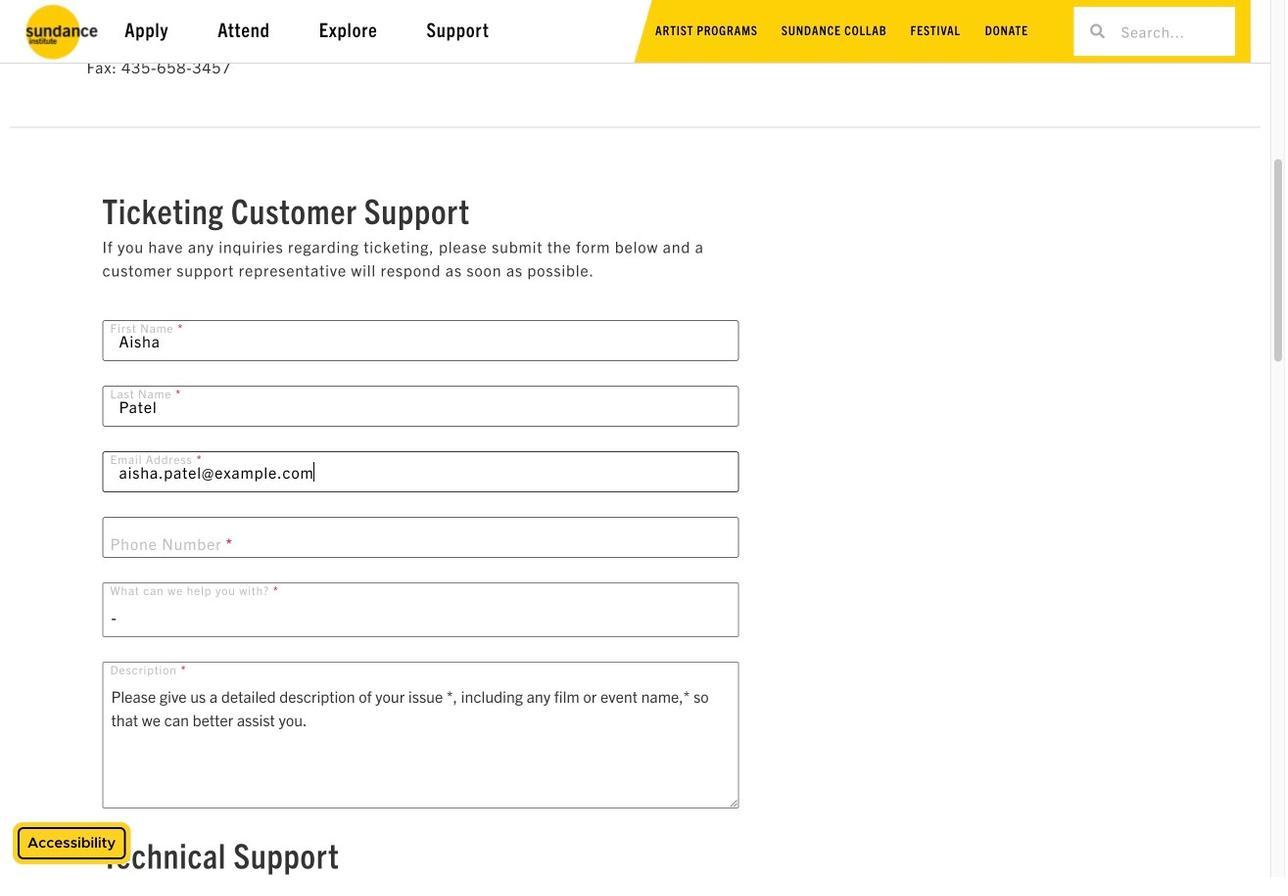 Task type: vqa. For each thing, say whether or not it's contained in the screenshot.
submit
no



Task type: describe. For each thing, give the bounding box(es) containing it.
search image
[[1090, 24, 1105, 39]]

sundance institute image
[[23, 2, 101, 61]]

Please give us a detailed description of your issue *, including any film or event name,* so that we can better assist you. text field
[[102, 662, 739, 809]]

Search... search field
[[1105, 7, 1235, 56]]



Task type: locate. For each thing, give the bounding box(es) containing it.
  text field
[[102, 320, 739, 361], [102, 386, 739, 427]]

None search field
[[1074, 7, 1235, 56]]

2   text field from the top
[[102, 386, 739, 427]]

  email field
[[102, 452, 739, 493]]

0 vertical spatial   text field
[[102, 320, 739, 361]]

1 vertical spatial   text field
[[102, 386, 739, 427]]

  telephone field
[[102, 517, 739, 558]]

1   text field from the top
[[102, 320, 739, 361]]



